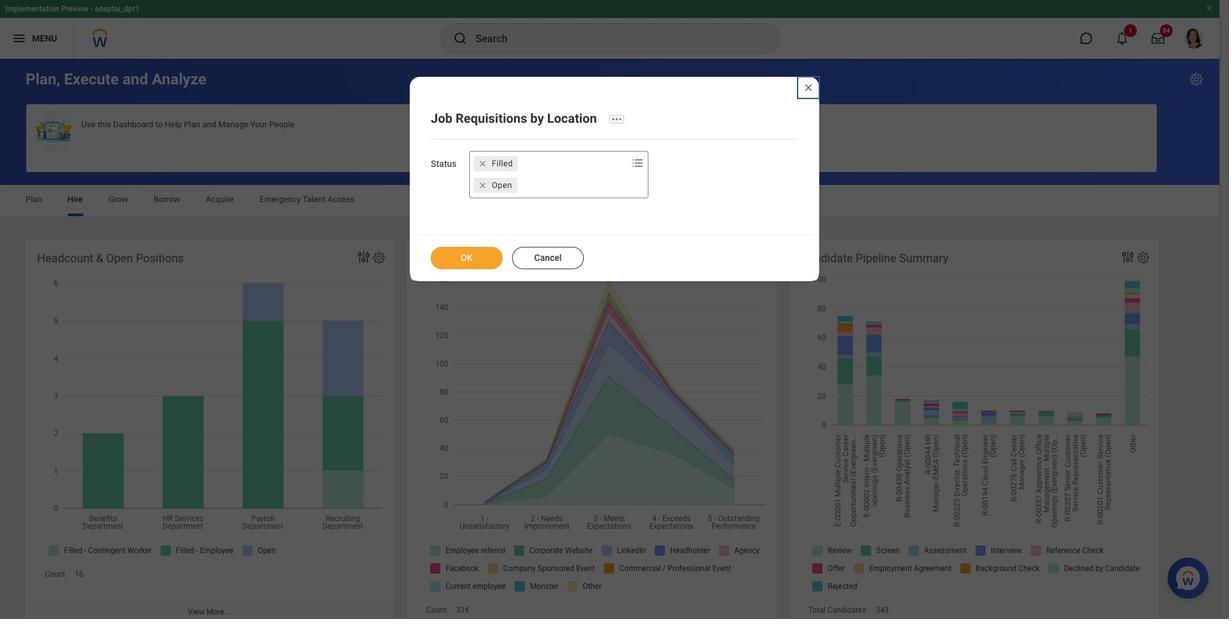 Task type: vqa. For each thing, say whether or not it's contained in the screenshot.
Candidate Pipeline Summary at right top
yes



Task type: describe. For each thing, give the bounding box(es) containing it.
ok button
[[431, 247, 503, 270]]

candidates
[[828, 606, 866, 615]]

this
[[97, 120, 111, 129]]

headcount & open positions
[[37, 252, 184, 265]]

use this dashboard to help plan and manage your people
[[81, 120, 295, 129]]

analyze
[[152, 70, 207, 88]]

316
[[456, 606, 469, 615]]

notifications large image
[[1116, 32, 1129, 45]]

cancel button
[[512, 247, 584, 270]]

emergency talent access
[[260, 195, 355, 204]]

adeptai_dpt1
[[95, 4, 139, 13]]

16 button
[[75, 570, 85, 580]]

candidate
[[801, 252, 853, 265]]

plan inside tab list
[[26, 195, 42, 204]]

343 button
[[876, 606, 891, 616]]

count for headcount & open positions
[[45, 571, 65, 580]]

implementation preview -   adeptai_dpt1 banner
[[0, 0, 1220, 59]]

source
[[536, 252, 572, 265]]

total
[[809, 606, 826, 615]]

count for performance by hiring source
[[426, 606, 447, 615]]

job requisitions by location
[[431, 111, 597, 126]]

16
[[75, 571, 83, 580]]

configure this page image
[[1189, 72, 1204, 87]]

positions
[[136, 252, 184, 265]]

dashboard
[[113, 120, 153, 129]]

plan,
[[26, 70, 60, 88]]

execute
[[64, 70, 119, 88]]

ok
[[461, 253, 473, 263]]

close create calculated field for report image
[[804, 83, 814, 93]]

-
[[90, 4, 93, 13]]

performance by hiring source
[[419, 252, 572, 265]]

open inside open, press delete to clear value. option
[[492, 180, 512, 190]]

help
[[165, 120, 182, 129]]

performance
[[419, 252, 485, 265]]

open inside headcount & open positions element
[[106, 252, 133, 265]]

hiring
[[503, 252, 533, 265]]

items selected for status list box
[[470, 153, 629, 196]]

x small image for filled
[[477, 157, 489, 170]]

tab list inside plan, execute and analyze main content
[[13, 186, 1207, 216]]

headcount
[[37, 252, 93, 265]]

filled element
[[492, 158, 513, 169]]

grow
[[109, 195, 128, 204]]

open element
[[492, 180, 512, 191]]

your
[[250, 120, 267, 129]]

...
[[226, 608, 232, 617]]

emergency
[[260, 195, 301, 204]]

acquire
[[206, 195, 234, 204]]

candidate pipeline summary element
[[789, 239, 1159, 620]]



Task type: locate. For each thing, give the bounding box(es) containing it.
1 vertical spatial open
[[106, 252, 133, 265]]

plan, execute and analyze
[[26, 70, 207, 88]]

access
[[327, 195, 355, 204]]

close environment banner image
[[1206, 4, 1213, 12]]

performance by hiring source element
[[407, 239, 777, 620]]

and inside button
[[202, 120, 216, 129]]

&
[[96, 252, 103, 265]]

people
[[269, 120, 295, 129]]

borrow
[[154, 195, 180, 204]]

count inside the "performance by hiring source" element
[[426, 606, 447, 615]]

open
[[492, 180, 512, 190], [106, 252, 133, 265]]

tab list containing plan
[[13, 186, 1207, 216]]

1 horizontal spatial and
[[202, 120, 216, 129]]

1 horizontal spatial plan
[[184, 120, 200, 129]]

1 x small image from the top
[[477, 157, 489, 170]]

use
[[81, 120, 95, 129]]

talent
[[303, 195, 325, 204]]

view more ... link
[[26, 602, 394, 620]]

implementation
[[5, 4, 59, 13]]

more
[[206, 608, 224, 617]]

1 horizontal spatial by
[[530, 111, 544, 126]]

x small image left the open element
[[477, 179, 489, 192]]

plan right the help
[[184, 120, 200, 129]]

1 horizontal spatial count
[[426, 606, 447, 615]]

status
[[431, 159, 457, 169]]

0 horizontal spatial count
[[45, 571, 65, 580]]

0 vertical spatial by
[[530, 111, 544, 126]]

total candidates
[[809, 606, 866, 615]]

and left analyze on the top
[[123, 70, 148, 88]]

x small image inside open, press delete to clear value. option
[[477, 179, 489, 192]]

inbox large image
[[1152, 32, 1165, 45]]

0 vertical spatial x small image
[[477, 157, 489, 170]]

candidate pipeline summary
[[801, 252, 949, 265]]

hire
[[68, 195, 83, 204]]

x small image for open
[[477, 179, 489, 192]]

by
[[530, 111, 544, 126], [488, 252, 500, 265]]

343
[[876, 606, 889, 615]]

manage
[[218, 120, 248, 129]]

plan inside button
[[184, 120, 200, 129]]

1 vertical spatial and
[[202, 120, 216, 129]]

1 vertical spatial count
[[426, 606, 447, 615]]

x small image inside filled, press delete to clear value. option
[[477, 157, 489, 170]]

plan left hire
[[26, 195, 42, 204]]

search image
[[453, 31, 468, 46]]

0 vertical spatial open
[[492, 180, 512, 190]]

count left 16
[[45, 571, 65, 580]]

by inside the "performance by hiring source" element
[[488, 252, 500, 265]]

and
[[123, 70, 148, 88], [202, 120, 216, 129]]

summary
[[899, 252, 949, 265]]

tab list
[[13, 186, 1207, 216]]

headcount & open positions element
[[26, 239, 394, 620]]

0 horizontal spatial and
[[123, 70, 148, 88]]

316 button
[[456, 606, 471, 616]]

prompts image
[[630, 155, 646, 171]]

0 vertical spatial and
[[123, 70, 148, 88]]

pipeline
[[856, 252, 897, 265]]

filled
[[492, 159, 513, 168]]

1 vertical spatial by
[[488, 252, 500, 265]]

requisitions
[[456, 111, 527, 126]]

open down filled element
[[492, 180, 512, 190]]

to
[[155, 120, 163, 129]]

job
[[431, 111, 453, 126]]

location
[[547, 111, 597, 126]]

1 vertical spatial plan
[[26, 195, 42, 204]]

0 horizontal spatial plan
[[26, 195, 42, 204]]

count left 316
[[426, 606, 447, 615]]

profile logan mcneil element
[[1176, 24, 1212, 53]]

0 vertical spatial plan
[[184, 120, 200, 129]]

x small image left filled element
[[477, 157, 489, 170]]

2 x small image from the top
[[477, 179, 489, 192]]

plan, execute and analyze main content
[[0, 59, 1220, 620]]

1 horizontal spatial open
[[492, 180, 512, 190]]

1 vertical spatial x small image
[[477, 179, 489, 192]]

by left "location"
[[530, 111, 544, 126]]

use this dashboard to help plan and manage your people button
[[26, 104, 1157, 172]]

preview
[[61, 4, 88, 13]]

0 horizontal spatial open
[[106, 252, 133, 265]]

by inside job requisitions by location dialog
[[530, 111, 544, 126]]

open, press delete to clear value. option
[[474, 178, 517, 193]]

view
[[188, 608, 205, 617]]

count
[[45, 571, 65, 580], [426, 606, 447, 615]]

by left hiring
[[488, 252, 500, 265]]

view more ...
[[188, 608, 232, 617]]

job requisitions by location dialog
[[410, 77, 820, 282]]

implementation preview -   adeptai_dpt1
[[5, 4, 139, 13]]

cancel
[[534, 253, 562, 263]]

open right "&"
[[106, 252, 133, 265]]

and left manage
[[202, 120, 216, 129]]

job requisitions by location link
[[431, 111, 597, 126]]

filled, press delete to clear value. option
[[474, 156, 518, 171]]

0 horizontal spatial by
[[488, 252, 500, 265]]

0 vertical spatial count
[[45, 571, 65, 580]]

x small image
[[477, 157, 489, 170], [477, 179, 489, 192]]

plan
[[184, 120, 200, 129], [26, 195, 42, 204]]



